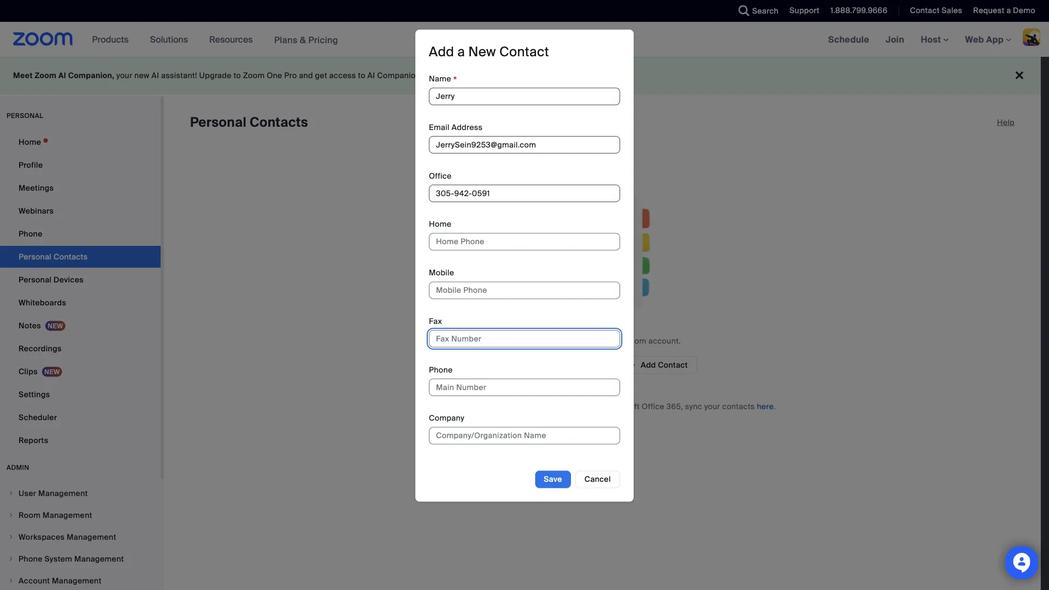 Task type: describe. For each thing, give the bounding box(es) containing it.
whiteboards
[[19, 298, 66, 308]]

add contact button
[[620, 357, 698, 374]]

no
[[432, 71, 441, 81]]

a for request
[[1007, 5, 1012, 16]]

companion,
[[68, 71, 114, 81]]

add a new contact dialog
[[416, 30, 634, 502]]

recordings
[[19, 344, 62, 354]]

scheduler
[[19, 413, 57, 423]]

help
[[998, 117, 1016, 127]]

1 ai from the left
[[58, 71, 66, 81]]

1 vertical spatial contacts
[[723, 402, 755, 412]]

for google calendar, microsoft exchange, and microsoft office 365, sync your contacts here .
[[429, 402, 776, 412]]

contact sales link up meetings navigation
[[911, 5, 963, 16]]

add a new contact
[[429, 43, 550, 60]]

contact sales
[[911, 5, 963, 16]]

1 horizontal spatial office
[[642, 402, 665, 412]]

home inside home link
[[19, 137, 41, 147]]

demo
[[1014, 5, 1036, 16]]

new
[[469, 43, 496, 60]]

upgrade
[[199, 71, 232, 81]]

0 vertical spatial contacts
[[537, 336, 570, 346]]

sales
[[942, 5, 963, 16]]

request a demo
[[974, 5, 1036, 16]]

contact inside button
[[658, 360, 688, 370]]

access
[[330, 71, 356, 81]]

personal menu menu
[[0, 131, 161, 453]]

here link
[[758, 402, 774, 412]]

admin
[[7, 464, 29, 472]]

name *
[[429, 74, 457, 87]]

assistant!
[[161, 71, 197, 81]]

settings link
[[0, 384, 161, 406]]

help link
[[998, 114, 1016, 131]]

meetings
[[19, 183, 54, 193]]

0 horizontal spatial zoom
[[35, 71, 56, 81]]

devices
[[54, 275, 84, 285]]

365,
[[667, 402, 684, 412]]

1 horizontal spatial to
[[358, 71, 366, 81]]

scheduler link
[[0, 407, 161, 429]]

home link
[[0, 131, 161, 153]]

admin menu menu
[[0, 483, 161, 591]]

3 ai from the left
[[368, 71, 375, 81]]

contacts
[[250, 114, 308, 131]]

save
[[544, 475, 563, 485]]

Mobile text field
[[429, 282, 621, 299]]

1 horizontal spatial zoom
[[243, 71, 265, 81]]

notes link
[[0, 315, 161, 337]]

2 vertical spatial your
[[705, 402, 721, 412]]

account.
[[649, 336, 681, 346]]

meet
[[13, 71, 33, 81]]

one
[[267, 71, 283, 81]]

personal for personal devices
[[19, 275, 52, 285]]

*
[[454, 74, 457, 87]]

clips
[[19, 367, 38, 377]]

Fax text field
[[429, 330, 621, 348]]

company
[[429, 413, 465, 424]]

phone link
[[0, 223, 161, 245]]

plans & pricing
[[274, 34, 338, 46]]

your for companion,
[[117, 71, 133, 81]]

notes
[[19, 321, 41, 331]]

name
[[429, 74, 452, 84]]

cost.
[[482, 71, 501, 81]]

schedule link
[[821, 22, 878, 57]]

banner containing schedule
[[0, 22, 1050, 58]]

sync
[[686, 402, 703, 412]]

email
[[429, 122, 450, 132]]

profile link
[[0, 154, 161, 176]]

2 horizontal spatial to
[[598, 336, 605, 346]]

&
[[300, 34, 306, 46]]

email address
[[429, 122, 483, 132]]

2 microsoft from the left
[[605, 402, 640, 412]]

a for add
[[458, 43, 465, 60]]

whiteboards link
[[0, 292, 161, 314]]

1 horizontal spatial and
[[589, 402, 603, 412]]

settings
[[19, 390, 50, 400]]

Home text field
[[429, 233, 621, 251]]

request
[[974, 5, 1005, 16]]

reports link
[[0, 430, 161, 452]]

add for add a new contact
[[429, 43, 455, 60]]

additional
[[443, 71, 480, 81]]

2 horizontal spatial zoom
[[625, 336, 647, 346]]



Task type: locate. For each thing, give the bounding box(es) containing it.
meet zoom ai companion, footer
[[0, 57, 1042, 95]]

0 horizontal spatial to
[[234, 71, 241, 81]]

request a demo link
[[966, 0, 1050, 22], [974, 5, 1036, 16]]

phone inside add a new contact dialog
[[429, 365, 453, 375]]

your for to
[[607, 336, 623, 346]]

0 horizontal spatial contacts
[[537, 336, 570, 346]]

join
[[886, 34, 905, 45]]

add
[[429, 43, 455, 60], [641, 360, 656, 370]]

contact down account.
[[658, 360, 688, 370]]

contacts right no
[[537, 336, 570, 346]]

plans
[[274, 34, 298, 46]]

add contact
[[641, 360, 688, 370]]

0 vertical spatial personal
[[190, 114, 247, 131]]

and right the exchange, at the right of the page
[[589, 402, 603, 412]]

join link
[[878, 22, 913, 57]]

ai right new on the top
[[152, 71, 159, 81]]

recordings link
[[0, 338, 161, 360]]

2 horizontal spatial your
[[705, 402, 721, 412]]

1 vertical spatial phone
[[429, 365, 453, 375]]

1 vertical spatial a
[[458, 43, 465, 60]]

exchange,
[[548, 402, 587, 412]]

personal
[[7, 112, 43, 120]]

.
[[774, 402, 776, 412]]

0 horizontal spatial office
[[429, 171, 452, 181]]

mobile
[[429, 268, 455, 278]]

0 vertical spatial add
[[429, 43, 455, 60]]

google
[[444, 402, 471, 412]]

add for add contact
[[641, 360, 656, 370]]

your right added
[[607, 336, 623, 346]]

to right upgrade in the top of the page
[[234, 71, 241, 81]]

personal contacts
[[190, 114, 308, 131]]

phone inside personal menu menu
[[19, 229, 43, 239]]

ai left companion
[[368, 71, 375, 81]]

add up no
[[429, 43, 455, 60]]

profile
[[19, 160, 43, 170]]

0 vertical spatial office
[[429, 171, 452, 181]]

webinars link
[[0, 200, 161, 222]]

and left get
[[299, 71, 313, 81]]

add right add icon
[[641, 360, 656, 370]]

office down email
[[429, 171, 452, 181]]

2 ai from the left
[[152, 71, 159, 81]]

Phone text field
[[429, 379, 621, 396]]

office
[[429, 171, 452, 181], [642, 402, 665, 412]]

personal up whiteboards
[[19, 275, 52, 285]]

no
[[524, 336, 535, 346]]

zoom
[[35, 71, 56, 81], [243, 71, 265, 81], [625, 336, 647, 346]]

contacts left here
[[723, 402, 755, 412]]

phone
[[19, 229, 43, 239], [429, 365, 453, 375]]

0 horizontal spatial ai
[[58, 71, 66, 81]]

0 vertical spatial contact
[[911, 5, 940, 16]]

office left 365,
[[642, 402, 665, 412]]

meetings navigation
[[821, 22, 1050, 58]]

add inside button
[[641, 360, 656, 370]]

get
[[315, 71, 327, 81]]

no contacts added to your zoom account.
[[524, 336, 681, 346]]

meet zoom ai companion, your new ai assistant! upgrade to zoom one pro and get access to ai companion at no additional cost.
[[13, 71, 503, 81]]

1 vertical spatial your
[[607, 336, 623, 346]]

your right sync
[[705, 402, 721, 412]]

to right access
[[358, 71, 366, 81]]

1 horizontal spatial a
[[1007, 5, 1012, 16]]

2 vertical spatial contact
[[658, 360, 688, 370]]

personal devices
[[19, 275, 84, 285]]

at
[[423, 71, 430, 81]]

meetings link
[[0, 177, 161, 199]]

0 horizontal spatial add
[[429, 43, 455, 60]]

for
[[429, 402, 442, 412]]

new
[[135, 71, 150, 81]]

a inside dialog
[[458, 43, 465, 60]]

0 horizontal spatial and
[[299, 71, 313, 81]]

contact
[[911, 5, 940, 16], [500, 43, 550, 60], [658, 360, 688, 370]]

1 horizontal spatial contact
[[658, 360, 688, 370]]

address
[[452, 122, 483, 132]]

your left new on the top
[[117, 71, 133, 81]]

and inside meet zoom ai companion, footer
[[299, 71, 313, 81]]

companion
[[377, 71, 421, 81]]

0 vertical spatial phone
[[19, 229, 43, 239]]

to right added
[[598, 336, 605, 346]]

microsoft down phone text field
[[510, 402, 546, 412]]

clips link
[[0, 361, 161, 383]]

support
[[790, 5, 820, 16]]

1 vertical spatial add
[[641, 360, 656, 370]]

zoom right meet
[[35, 71, 56, 81]]

0 horizontal spatial a
[[458, 43, 465, 60]]

0 vertical spatial your
[[117, 71, 133, 81]]

1 horizontal spatial personal
[[190, 114, 247, 131]]

save button
[[536, 471, 571, 489]]

cancel
[[585, 475, 611, 485]]

2 horizontal spatial ai
[[368, 71, 375, 81]]

First and Last Name text field
[[429, 88, 621, 105]]

ai left companion,
[[58, 71, 66, 81]]

contact left sales
[[911, 5, 940, 16]]

home up mobile
[[429, 219, 452, 230]]

1 horizontal spatial contacts
[[723, 402, 755, 412]]

office inside add a new contact dialog
[[429, 171, 452, 181]]

fax
[[429, 316, 443, 327]]

0 vertical spatial a
[[1007, 5, 1012, 16]]

pro
[[285, 71, 297, 81]]

0 vertical spatial home
[[19, 137, 41, 147]]

phone up for
[[429, 365, 453, 375]]

contact inside dialog
[[500, 43, 550, 60]]

your inside meet zoom ai companion, footer
[[117, 71, 133, 81]]

home inside add a new contact dialog
[[429, 219, 452, 230]]

1 horizontal spatial home
[[429, 219, 452, 230]]

a left demo
[[1007, 5, 1012, 16]]

to
[[234, 71, 241, 81], [358, 71, 366, 81], [598, 336, 605, 346]]

0 horizontal spatial phone
[[19, 229, 43, 239]]

a left new
[[458, 43, 465, 60]]

contact sales link up join
[[903, 0, 966, 22]]

1 vertical spatial home
[[429, 219, 452, 230]]

1 vertical spatial office
[[642, 402, 665, 412]]

personal devices link
[[0, 269, 161, 291]]

1 horizontal spatial add
[[641, 360, 656, 370]]

0 horizontal spatial home
[[19, 137, 41, 147]]

personal down upgrade in the top of the page
[[190, 114, 247, 131]]

personal inside menu
[[19, 275, 52, 285]]

Office Phone text field
[[429, 185, 621, 202]]

cancel button
[[576, 471, 621, 489]]

reports
[[19, 436, 48, 446]]

plans & pricing link
[[274, 34, 338, 46], [274, 34, 338, 46]]

1 horizontal spatial your
[[607, 336, 623, 346]]

Email Address text field
[[429, 136, 621, 154]]

0 horizontal spatial microsoft
[[510, 402, 546, 412]]

contacts
[[537, 336, 570, 346], [723, 402, 755, 412]]

1 vertical spatial contact
[[500, 43, 550, 60]]

0 vertical spatial and
[[299, 71, 313, 81]]

contact sales link
[[903, 0, 966, 22], [911, 5, 963, 16]]

your
[[117, 71, 133, 81], [607, 336, 623, 346], [705, 402, 721, 412]]

1 horizontal spatial phone
[[429, 365, 453, 375]]

1.888.799.9666 button
[[823, 0, 891, 22], [831, 5, 888, 16]]

2 horizontal spatial contact
[[911, 5, 940, 16]]

pricing
[[309, 34, 338, 46]]

and
[[299, 71, 313, 81], [589, 402, 603, 412]]

zoom left one
[[243, 71, 265, 81]]

1 horizontal spatial microsoft
[[605, 402, 640, 412]]

Company text field
[[429, 427, 621, 445]]

personal
[[190, 114, 247, 131], [19, 275, 52, 285]]

here
[[758, 402, 774, 412]]

add inside dialog
[[429, 43, 455, 60]]

home
[[19, 137, 41, 147], [429, 219, 452, 230]]

phone down webinars
[[19, 229, 43, 239]]

zoom up add icon
[[625, 336, 647, 346]]

personal for personal contacts
[[190, 114, 247, 131]]

1 horizontal spatial ai
[[152, 71, 159, 81]]

zoom logo image
[[13, 32, 73, 46]]

calendar,
[[473, 402, 508, 412]]

1 vertical spatial and
[[589, 402, 603, 412]]

1 microsoft from the left
[[510, 402, 546, 412]]

contact up cost.
[[500, 43, 550, 60]]

webinars
[[19, 206, 54, 216]]

1.888.799.9666
[[831, 5, 888, 16]]

microsoft
[[510, 402, 546, 412], [605, 402, 640, 412]]

add image
[[629, 360, 637, 370]]

a
[[1007, 5, 1012, 16], [458, 43, 465, 60]]

0 horizontal spatial personal
[[19, 275, 52, 285]]

home up profile
[[19, 137, 41, 147]]

1 vertical spatial personal
[[19, 275, 52, 285]]

0 horizontal spatial your
[[117, 71, 133, 81]]

banner
[[0, 22, 1050, 58]]

added
[[572, 336, 596, 346]]

microsoft down add icon
[[605, 402, 640, 412]]

schedule
[[829, 34, 870, 45]]

product information navigation
[[84, 22, 347, 58]]

0 horizontal spatial contact
[[500, 43, 550, 60]]



Task type: vqa. For each thing, say whether or not it's contained in the screenshot.
the Contact Sales link
yes



